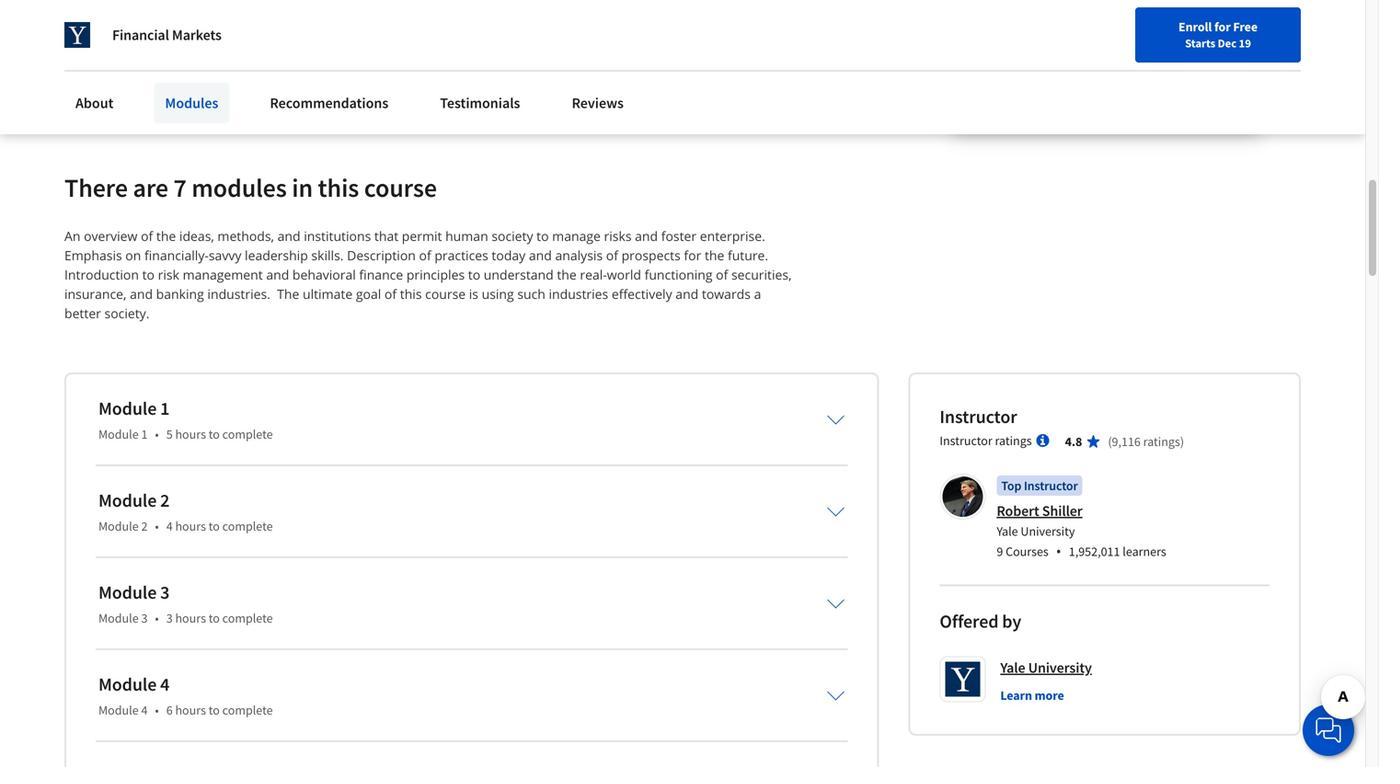 Task type: describe. For each thing, give the bounding box(es) containing it.
functioning
[[645, 266, 713, 284]]

1 horizontal spatial ratings
[[1144, 434, 1181, 450]]

add
[[96, 35, 120, 54]]

starts
[[1185, 36, 1216, 51]]

a
[[754, 286, 761, 303]]

(
[[1108, 434, 1112, 450]]

8 module from the top
[[98, 702, 139, 719]]

more
[[1035, 688, 1065, 704]]

in inside add this credential to your linkedin profile, resume, or cv share it on social media and in your performance review
[[272, 57, 283, 76]]

4 inside module 2 module 2 • 4 hours to complete
[[166, 518, 173, 535]]

industries
[[549, 286, 609, 303]]

introduction
[[64, 266, 139, 284]]

real-
[[580, 266, 607, 284]]

shiller
[[1043, 502, 1083, 521]]

risk
[[158, 266, 179, 284]]

complete for module 4
[[222, 702, 273, 719]]

this inside an overview of the ideas, methods, and institutions that permit human society to manage risks and foster enterprise. emphasis on financially-savvy leadership skills. description of practices today and analysis of prospects for the future. introduction to risk management and behavioral finance principles to understand the real-world functioning of securities, insurance, and banking industries.  the ultimate goal of this course is using such industries effectively and towards a better society.
[[400, 286, 422, 303]]

free
[[1234, 18, 1258, 35]]

to left risk on the top
[[142, 266, 155, 284]]

using
[[482, 286, 514, 303]]

understand
[[484, 266, 554, 284]]

module 2 module 2 • 4 hours to complete
[[98, 489, 273, 535]]

future.
[[728, 247, 769, 264]]

credential
[[149, 35, 211, 54]]

1 vertical spatial 2
[[141, 518, 148, 535]]

3 module from the top
[[98, 489, 157, 512]]

about link
[[64, 83, 125, 123]]

an
[[64, 228, 80, 245]]

coursera career certificate image
[[953, 0, 1260, 131]]

instructor for instructor ratings
[[940, 433, 993, 449]]

management
[[183, 266, 263, 284]]

• for 3
[[155, 610, 159, 627]]

of up financially-
[[141, 228, 153, 245]]

linkedin
[[261, 35, 314, 54]]

complete for module 3
[[222, 610, 273, 627]]

banking
[[156, 286, 204, 303]]

instructor for instructor
[[940, 406, 1017, 429]]

coursera image
[[22, 15, 139, 44]]

1 vertical spatial 4
[[160, 673, 170, 696]]

hours for 2
[[175, 518, 206, 535]]

today
[[492, 247, 526, 264]]

7
[[173, 172, 187, 204]]

• for 1
[[155, 426, 159, 443]]

robert shiller image
[[943, 477, 983, 517]]

0 horizontal spatial ratings
[[995, 433, 1032, 449]]

an overview of the ideas, methods, and institutions that permit human society to manage risks and foster enterprise. emphasis on financially-savvy leadership skills. description of practices today and analysis of prospects for the future. introduction to risk management and behavioral finance principles to understand the real-world functioning of securities, insurance, and banking industries.  the ultimate goal of this course is using such industries effectively and towards a better society.
[[64, 228, 795, 322]]

2 vertical spatial 4
[[141, 702, 148, 719]]

0 horizontal spatial your
[[230, 35, 258, 54]]

testimonials link
[[429, 83, 531, 123]]

description
[[347, 247, 416, 264]]

this inside add this credential to your linkedin profile, resume, or cv share it on social media and in your performance review
[[123, 35, 146, 54]]

it
[[134, 57, 143, 76]]

of up towards
[[716, 266, 728, 284]]

module 1 module 1 • 5 hours to complete
[[98, 397, 273, 443]]

foster
[[661, 228, 697, 245]]

offered by
[[940, 610, 1022, 633]]

• for 2
[[155, 518, 159, 535]]

ultimate
[[303, 286, 353, 303]]

are
[[133, 172, 168, 204]]

1 horizontal spatial 1
[[160, 397, 170, 420]]

19
[[1239, 36, 1252, 51]]

and up prospects
[[635, 228, 658, 245]]

instructor ratings
[[940, 433, 1032, 449]]

resume,
[[363, 35, 413, 54]]

top instructor robert shiller yale university 9 courses • 1,952,011 learners
[[997, 478, 1167, 562]]

hours for 3
[[175, 610, 206, 627]]

and up leadership
[[278, 228, 301, 245]]

such
[[518, 286, 546, 303]]

review
[[399, 57, 440, 76]]

recommendations link
[[259, 83, 400, 123]]

learn
[[1001, 688, 1033, 704]]

principles
[[407, 266, 465, 284]]

there
[[64, 172, 128, 204]]

to up is
[[468, 266, 481, 284]]

reviews
[[572, 94, 624, 112]]

leadership
[[245, 247, 308, 264]]

courses
[[1006, 544, 1049, 560]]

and up understand
[[529, 247, 552, 264]]

chat with us image
[[1314, 716, 1344, 745]]

for inside enroll for free starts dec 19
[[1215, 18, 1231, 35]]

overview
[[84, 228, 138, 245]]

4 module from the top
[[98, 518, 139, 535]]

prospects
[[622, 247, 681, 264]]

offered
[[940, 610, 999, 633]]

yale university link
[[1001, 657, 1092, 679]]

of down risks
[[606, 247, 618, 264]]

0 horizontal spatial 1
[[141, 426, 148, 443]]

yale university
[[1001, 659, 1092, 678]]

risks
[[604, 228, 632, 245]]

financially-
[[144, 247, 209, 264]]

top
[[1002, 478, 1022, 494]]

recommendations
[[270, 94, 389, 112]]

)
[[1181, 434, 1185, 450]]

to inside the module 1 module 1 • 5 hours to complete
[[209, 426, 220, 443]]

0 vertical spatial course
[[364, 172, 437, 204]]

1 horizontal spatial in
[[292, 172, 313, 204]]

finance
[[359, 266, 403, 284]]

course inside an overview of the ideas, methods, and institutions that permit human society to manage risks and foster enterprise. emphasis on financially-savvy leadership skills. description of practices today and analysis of prospects for the future. introduction to risk management and behavioral finance principles to understand the real-world functioning of securities, insurance, and banking industries.  the ultimate goal of this course is using such industries effectively and towards a better society.
[[425, 286, 466, 303]]

7 module from the top
[[98, 673, 157, 696]]

1 vertical spatial your
[[286, 57, 314, 76]]

modules
[[192, 172, 287, 204]]

to inside add this credential to your linkedin profile, resume, or cv share it on social media and in your performance review
[[214, 35, 227, 54]]

instructor inside the top instructor robert shiller yale university 9 courses • 1,952,011 learners
[[1024, 478, 1078, 494]]

complete for module 1
[[222, 426, 273, 443]]

better
[[64, 305, 101, 322]]

skills.
[[311, 247, 344, 264]]



Task type: vqa. For each thing, say whether or not it's contained in the screenshot.
Module 4 Module 4 • 6 hours to complete
yes



Task type: locate. For each thing, give the bounding box(es) containing it.
hours for 1
[[175, 426, 206, 443]]

on inside an overview of the ideas, methods, and institutions that permit human society to manage risks and foster enterprise. emphasis on financially-savvy leadership skills. description of practices today and analysis of prospects for the future. introduction to risk management and behavioral finance principles to understand the real-world functioning of securities, insurance, and banking industries.  the ultimate goal of this course is using such industries effectively and towards a better society.
[[125, 247, 141, 264]]

media
[[203, 57, 242, 76]]

the down enterprise.
[[705, 247, 725, 264]]

0 horizontal spatial the
[[156, 228, 176, 245]]

hours inside the module 1 module 1 • 5 hours to complete
[[175, 426, 206, 443]]

3 complete from the top
[[222, 610, 273, 627]]

• left 5 at the bottom left
[[155, 426, 159, 443]]

of down permit
[[419, 247, 431, 264]]

reviews link
[[561, 83, 635, 123]]

robert shiller link
[[997, 502, 1083, 521]]

0 vertical spatial 2
[[160, 489, 170, 512]]

0 vertical spatial in
[[272, 57, 283, 76]]

practices
[[435, 247, 488, 264]]

0 vertical spatial yale
[[997, 523, 1018, 540]]

( 9,116 ratings )
[[1108, 434, 1185, 450]]

complete inside the module 1 module 1 • 5 hours to complete
[[222, 426, 273, 443]]

hours up module 4 module 4 • 6 hours to complete
[[175, 610, 206, 627]]

enterprise.
[[700, 228, 766, 245]]

and up "society."
[[130, 286, 153, 303]]

the up financially-
[[156, 228, 176, 245]]

of
[[141, 228, 153, 245], [419, 247, 431, 264], [606, 247, 618, 264], [716, 266, 728, 284], [385, 286, 397, 303]]

1 vertical spatial university
[[1029, 659, 1092, 678]]

0 horizontal spatial 2
[[141, 518, 148, 535]]

by
[[1003, 610, 1022, 633]]

instructor up robert shiller link
[[1024, 478, 1078, 494]]

university inside the top instructor robert shiller yale university 9 courses • 1,952,011 learners
[[1021, 523, 1075, 540]]

1 horizontal spatial the
[[557, 266, 577, 284]]

learn more
[[1001, 688, 1065, 704]]

yale up '9'
[[997, 523, 1018, 540]]

ratings right 9,116
[[1144, 434, 1181, 450]]

to inside module 2 module 2 • 4 hours to complete
[[209, 518, 220, 535]]

0 vertical spatial for
[[1215, 18, 1231, 35]]

complete inside module 4 module 4 • 6 hours to complete
[[222, 702, 273, 719]]

9
[[997, 544, 1003, 560]]

2 module from the top
[[98, 426, 139, 443]]

for inside an overview of the ideas, methods, and institutions that permit human society to manage risks and foster enterprise. emphasis on financially-savvy leadership skills. description of practices today and analysis of prospects for the future. introduction to risk management and behavioral finance principles to understand the real-world functioning of securities, insurance, and banking industries.  the ultimate goal of this course is using such industries effectively and towards a better society.
[[684, 247, 702, 264]]

effectively
[[612, 286, 672, 303]]

for
[[1215, 18, 1231, 35], [684, 247, 702, 264]]

and down leadership
[[266, 266, 289, 284]]

0 vertical spatial instructor
[[940, 406, 1017, 429]]

ratings
[[995, 433, 1032, 449], [1144, 434, 1181, 450]]

6
[[166, 702, 173, 719]]

0 horizontal spatial in
[[272, 57, 283, 76]]

1 horizontal spatial 2
[[160, 489, 170, 512]]

1 vertical spatial 1
[[141, 426, 148, 443]]

of down finance
[[385, 286, 397, 303]]

0 vertical spatial the
[[156, 228, 176, 245]]

that
[[374, 228, 399, 245]]

1 horizontal spatial for
[[1215, 18, 1231, 35]]

0 vertical spatial 1
[[160, 397, 170, 420]]

profile,
[[317, 35, 361, 54]]

and inside add this credential to your linkedin profile, resume, or cv share it on social media and in your performance review
[[245, 57, 269, 76]]

institutions
[[304, 228, 371, 245]]

4 left 6
[[141, 702, 148, 719]]

3 hours from the top
[[175, 610, 206, 627]]

1 vertical spatial for
[[684, 247, 702, 264]]

module 4 module 4 • 6 hours to complete
[[98, 673, 273, 719]]

2 down 5 at the bottom left
[[160, 489, 170, 512]]

• left 6
[[155, 702, 159, 719]]

hours inside module 4 module 4 • 6 hours to complete
[[175, 702, 206, 719]]

university down robert shiller link
[[1021, 523, 1075, 540]]

1 up 5 at the bottom left
[[160, 397, 170, 420]]

9,116
[[1112, 434, 1141, 450]]

show notifications image
[[1117, 23, 1139, 45]]

modules
[[165, 94, 218, 112]]

share
[[96, 57, 131, 76]]

• inside module 2 module 2 • 4 hours to complete
[[155, 518, 159, 535]]

and right media
[[245, 57, 269, 76]]

0 horizontal spatial on
[[125, 247, 141, 264]]

on inside add this credential to your linkedin profile, resume, or cv share it on social media and in your performance review
[[146, 57, 162, 76]]

2 horizontal spatial this
[[400, 286, 422, 303]]

1 hours from the top
[[175, 426, 206, 443]]

analysis
[[555, 247, 603, 264]]

complete inside module 3 module 3 • 3 hours to complete
[[222, 610, 273, 627]]

• for 4
[[155, 702, 159, 719]]

the up industries
[[557, 266, 577, 284]]

yale up learn
[[1001, 659, 1026, 678]]

the
[[156, 228, 176, 245], [705, 247, 725, 264], [557, 266, 577, 284]]

0 vertical spatial your
[[230, 35, 258, 54]]

to right 6
[[209, 702, 220, 719]]

industries.
[[207, 286, 270, 303]]

complete for module 2
[[222, 518, 273, 535]]

1 vertical spatial this
[[318, 172, 359, 204]]

• inside the top instructor robert shiller yale university 9 courses • 1,952,011 learners
[[1056, 542, 1062, 562]]

yale university image
[[64, 22, 90, 48]]

financial
[[112, 26, 169, 44]]

5 module from the top
[[98, 581, 157, 604]]

5
[[166, 426, 173, 443]]

4.8
[[1065, 434, 1083, 450]]

4 hours from the top
[[175, 702, 206, 719]]

learn more button
[[1001, 687, 1065, 705]]

0 vertical spatial on
[[146, 57, 162, 76]]

goal
[[356, 286, 381, 303]]

there are 7 modules in this course
[[64, 172, 437, 204]]

0 horizontal spatial this
[[123, 35, 146, 54]]

in
[[272, 57, 283, 76], [292, 172, 313, 204]]

enroll for free starts dec 19
[[1179, 18, 1258, 51]]

robert
[[997, 502, 1040, 521]]

0 vertical spatial 4
[[166, 518, 173, 535]]

this
[[123, 35, 146, 54], [318, 172, 359, 204], [400, 286, 422, 303]]

2 complete from the top
[[222, 518, 273, 535]]

social
[[165, 57, 200, 76]]

1 left 5 at the bottom left
[[141, 426, 148, 443]]

is
[[469, 286, 479, 303]]

• up module 4 module 4 • 6 hours to complete
[[155, 610, 159, 627]]

society
[[492, 228, 533, 245]]

dec
[[1218, 36, 1237, 51]]

1 vertical spatial course
[[425, 286, 466, 303]]

course
[[364, 172, 437, 204], [425, 286, 466, 303]]

or
[[416, 35, 429, 54]]

1 vertical spatial the
[[705, 247, 725, 264]]

• right the courses
[[1056, 542, 1062, 562]]

6 module from the top
[[98, 610, 139, 627]]

1 complete from the top
[[222, 426, 273, 443]]

world
[[607, 266, 641, 284]]

to up module 3 module 3 • 3 hours to complete
[[209, 518, 220, 535]]

complete inside module 2 module 2 • 4 hours to complete
[[222, 518, 273, 535]]

2 vertical spatial this
[[400, 286, 422, 303]]

module 3 module 3 • 3 hours to complete
[[98, 581, 273, 627]]

your up media
[[230, 35, 258, 54]]

hours right 6
[[175, 702, 206, 719]]

• inside module 4 module 4 • 6 hours to complete
[[155, 702, 159, 719]]

0 horizontal spatial for
[[684, 247, 702, 264]]

for up dec
[[1215, 18, 1231, 35]]

modules link
[[154, 83, 229, 123]]

1 horizontal spatial on
[[146, 57, 162, 76]]

your down linkedin
[[286, 57, 314, 76]]

in up institutions
[[292, 172, 313, 204]]

1 vertical spatial yale
[[1001, 659, 1026, 678]]

methods,
[[218, 228, 274, 245]]

cv
[[432, 35, 448, 54]]

4 up 6
[[160, 673, 170, 696]]

insurance,
[[64, 286, 127, 303]]

4 complete from the top
[[222, 702, 273, 719]]

complete
[[222, 426, 273, 443], [222, 518, 273, 535], [222, 610, 273, 627], [222, 702, 273, 719]]

this down principles
[[400, 286, 422, 303]]

1 horizontal spatial this
[[318, 172, 359, 204]]

to
[[214, 35, 227, 54], [537, 228, 549, 245], [142, 266, 155, 284], [468, 266, 481, 284], [209, 426, 220, 443], [209, 518, 220, 535], [209, 610, 220, 627], [209, 702, 220, 719]]

to up media
[[214, 35, 227, 54]]

2 horizontal spatial the
[[705, 247, 725, 264]]

• up module 3 module 3 • 3 hours to complete
[[155, 518, 159, 535]]

1,952,011
[[1069, 544, 1120, 560]]

financial markets
[[112, 26, 222, 44]]

human
[[446, 228, 488, 245]]

hours
[[175, 426, 206, 443], [175, 518, 206, 535], [175, 610, 206, 627], [175, 702, 206, 719]]

in down linkedin
[[272, 57, 283, 76]]

university up more
[[1029, 659, 1092, 678]]

enroll
[[1179, 18, 1212, 35]]

the
[[277, 286, 299, 303]]

markets
[[172, 26, 222, 44]]

ratings up top on the bottom of the page
[[995, 433, 1032, 449]]

1 horizontal spatial your
[[286, 57, 314, 76]]

0 vertical spatial university
[[1021, 523, 1075, 540]]

ideas,
[[179, 228, 214, 245]]

2 hours from the top
[[175, 518, 206, 535]]

behavioral
[[293, 266, 356, 284]]

towards
[[702, 286, 751, 303]]

savvy
[[209, 247, 242, 264]]

hours inside module 2 module 2 • 4 hours to complete
[[175, 518, 206, 535]]

securities,
[[732, 266, 792, 284]]

hours for 4
[[175, 702, 206, 719]]

4 up module 3 module 3 • 3 hours to complete
[[166, 518, 173, 535]]

yale inside the top instructor robert shiller yale university 9 courses • 1,952,011 learners
[[997, 523, 1018, 540]]

and down the functioning
[[676, 286, 699, 303]]

to inside module 3 module 3 • 3 hours to complete
[[209, 610, 220, 627]]

add this credential to your linkedin profile, resume, or cv share it on social media and in your performance review
[[96, 35, 448, 76]]

2 vertical spatial the
[[557, 266, 577, 284]]

1 vertical spatial in
[[292, 172, 313, 204]]

this up institutions
[[318, 172, 359, 204]]

to right society
[[537, 228, 549, 245]]

• inside module 3 module 3 • 3 hours to complete
[[155, 610, 159, 627]]

course up that on the top left of the page
[[364, 172, 437, 204]]

to up module 4 module 4 • 6 hours to complete
[[209, 610, 220, 627]]

course down principles
[[425, 286, 466, 303]]

about
[[75, 94, 114, 112]]

1 vertical spatial instructor
[[940, 433, 993, 449]]

this up it on the left top
[[123, 35, 146, 54]]

hours inside module 3 module 3 • 3 hours to complete
[[175, 610, 206, 627]]

hours up module 3 module 3 • 3 hours to complete
[[175, 518, 206, 535]]

hours right 5 at the bottom left
[[175, 426, 206, 443]]

for down foster
[[684, 247, 702, 264]]

instructor up robert shiller image
[[940, 433, 993, 449]]

emphasis
[[64, 247, 122, 264]]

menu item
[[980, 18, 1098, 78]]

to inside module 4 module 4 • 6 hours to complete
[[209, 702, 220, 719]]

on right it on the left top
[[146, 57, 162, 76]]

permit
[[402, 228, 442, 245]]

1 vertical spatial on
[[125, 247, 141, 264]]

1 module from the top
[[98, 397, 157, 420]]

• inside the module 1 module 1 • 5 hours to complete
[[155, 426, 159, 443]]

0 vertical spatial this
[[123, 35, 146, 54]]

instructor up instructor ratings
[[940, 406, 1017, 429]]

instructor
[[940, 406, 1017, 429], [940, 433, 993, 449], [1024, 478, 1078, 494]]

performance
[[317, 57, 396, 76]]

module
[[98, 397, 157, 420], [98, 426, 139, 443], [98, 489, 157, 512], [98, 518, 139, 535], [98, 581, 157, 604], [98, 610, 139, 627], [98, 673, 157, 696], [98, 702, 139, 719]]

to right 5 at the bottom left
[[209, 426, 220, 443]]

on down overview
[[125, 247, 141, 264]]

2 vertical spatial instructor
[[1024, 478, 1078, 494]]

2 up module 3 module 3 • 3 hours to complete
[[141, 518, 148, 535]]



